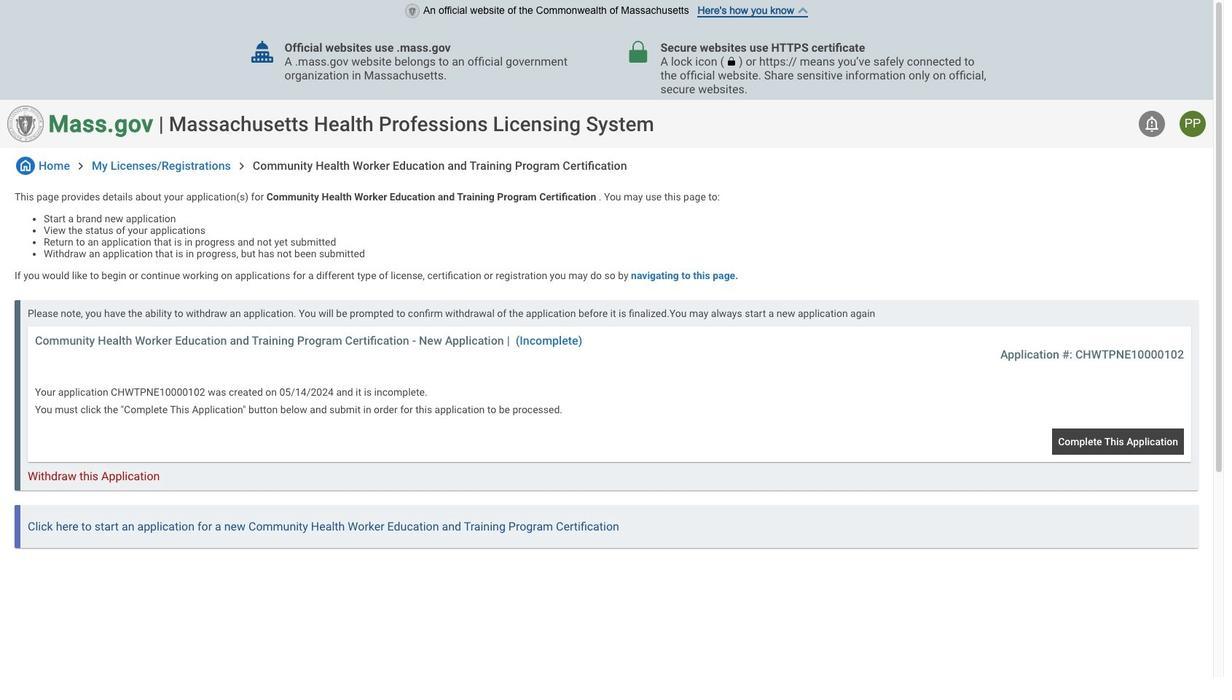 Task type: vqa. For each thing, say whether or not it's contained in the screenshot.
heading
yes



Task type: locate. For each thing, give the bounding box(es) containing it.
2 horizontal spatial no color image
[[235, 159, 249, 173]]

heading
[[169, 112, 655, 136]]

no color image
[[16, 157, 35, 175], [74, 159, 88, 173], [235, 159, 249, 173]]

0 horizontal spatial no color image
[[16, 157, 35, 175]]

massachusetts state seal image
[[405, 4, 420, 18]]



Task type: describe. For each thing, give the bounding box(es) containing it.
massachusetts state seal image
[[7, 106, 44, 142]]

no color image
[[1144, 115, 1161, 133]]

1 horizontal spatial no color image
[[74, 159, 88, 173]]



